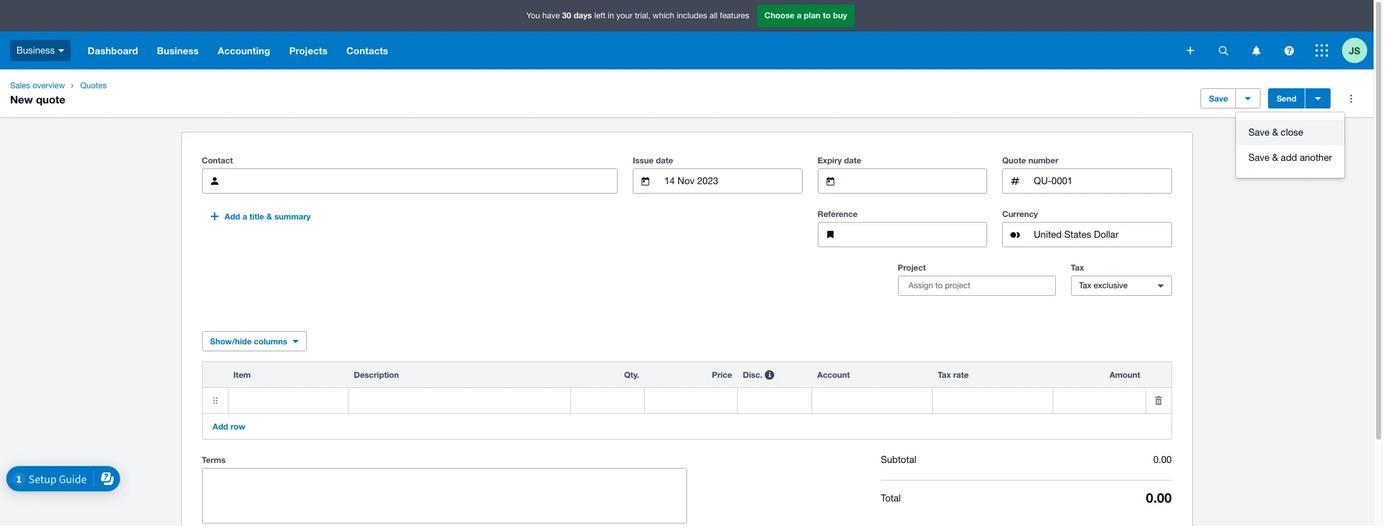 Task type: describe. For each thing, give the bounding box(es) containing it.
project
[[898, 263, 926, 273]]

add for add a title & summary
[[225, 212, 240, 222]]

& for add
[[1272, 152, 1278, 163]]

in
[[608, 11, 614, 20]]

0 horizontal spatial svg image
[[1187, 47, 1194, 54]]

projects button
[[280, 32, 337, 69]]

which
[[653, 11, 674, 20]]

expiry date
[[818, 155, 862, 165]]

add row button
[[205, 417, 253, 437]]

another
[[1300, 152, 1332, 163]]

save button
[[1201, 88, 1236, 109]]

show/hide columns
[[210, 337, 287, 347]]

title
[[249, 212, 264, 222]]

summary
[[274, 212, 311, 222]]

amount
[[1110, 370, 1140, 380]]

Account field
[[812, 388, 932, 414]]

row
[[230, 422, 245, 432]]

total
[[881, 493, 901, 504]]

Reference text field
[[848, 223, 987, 247]]

all
[[710, 11, 718, 20]]

save & close
[[1249, 127, 1303, 138]]

Terms text field
[[202, 469, 686, 524]]

have
[[542, 11, 560, 20]]

days
[[574, 10, 592, 20]]

left
[[594, 11, 606, 20]]

issue date
[[633, 155, 673, 165]]

0.00 for subtotal
[[1154, 455, 1172, 466]]

add for add row
[[213, 422, 228, 432]]

exclusive
[[1094, 281, 1128, 291]]

subtotal
[[881, 455, 917, 466]]

your
[[617, 11, 633, 20]]

disc.
[[743, 370, 763, 380]]

quotes
[[80, 81, 107, 90]]

add a title & summary
[[225, 212, 311, 222]]

accounting
[[218, 45, 270, 56]]

remove row image
[[1146, 388, 1171, 414]]

issue
[[633, 155, 654, 165]]

quote number
[[1002, 155, 1059, 165]]

Expiry date field
[[848, 169, 987, 193]]

overflow menu image
[[1338, 86, 1364, 111]]

add
[[1281, 152, 1297, 163]]

buy
[[833, 10, 847, 20]]

2 horizontal spatial svg image
[[1284, 46, 1294, 55]]

Tax rate field
[[933, 388, 1053, 414]]

tax exclusive button
[[1071, 276, 1172, 296]]

& for close
[[1272, 127, 1278, 138]]

contact
[[202, 155, 233, 165]]

add a title & summary button
[[202, 207, 318, 227]]

a for choose
[[797, 10, 802, 20]]

dashboard link
[[78, 32, 148, 69]]

projects
[[289, 45, 328, 56]]

save & add another
[[1249, 152, 1332, 163]]

tax for tax exclusive
[[1079, 281, 1092, 291]]

js button
[[1342, 32, 1374, 69]]

plan
[[804, 10, 821, 20]]

terms
[[202, 455, 226, 466]]

choose
[[765, 10, 795, 20]]

business button
[[0, 32, 78, 69]]

drag handle image
[[202, 388, 228, 414]]

navigation inside banner
[[78, 32, 1178, 69]]

line items element
[[202, 362, 1172, 440]]

tax for tax
[[1071, 263, 1084, 273]]

Issue date field
[[663, 169, 802, 193]]

save for save & add another
[[1249, 152, 1270, 163]]

choose a plan to buy
[[765, 10, 847, 20]]

tax exclusive
[[1079, 281, 1128, 291]]



Task type: locate. For each thing, give the bounding box(es) containing it.
0 vertical spatial &
[[1272, 127, 1278, 138]]

list box containing save & close
[[1236, 112, 1345, 178]]

banner containing js
[[0, 0, 1374, 69]]

business inside dropdown button
[[157, 45, 199, 56]]

a left the title
[[242, 212, 247, 222]]

2 vertical spatial tax
[[938, 370, 951, 380]]

account
[[817, 370, 850, 380]]

business button
[[148, 32, 208, 69]]

show/hide columns button
[[202, 332, 307, 352]]

1 vertical spatial save
[[1249, 127, 1270, 138]]

add
[[225, 212, 240, 222], [213, 422, 228, 432]]

price
[[712, 370, 732, 380]]

tax left exclusive at the right bottom of page
[[1079, 281, 1092, 291]]

30
[[562, 10, 571, 20]]

close
[[1281, 127, 1303, 138]]

show/hide
[[210, 337, 252, 347]]

add left the title
[[225, 212, 240, 222]]

description
[[354, 370, 399, 380]]

tax left rate
[[938, 370, 951, 380]]

0.00 for total
[[1146, 491, 1172, 507]]

add inside button
[[213, 422, 228, 432]]

Description text field
[[349, 388, 570, 414]]

business
[[16, 45, 55, 55], [157, 45, 199, 56]]

navigation containing dashboard
[[78, 32, 1178, 69]]

Qty. field
[[571, 388, 644, 414]]

a left plan
[[797, 10, 802, 20]]

1 horizontal spatial a
[[797, 10, 802, 20]]

0 vertical spatial a
[[797, 10, 802, 20]]

quotes link
[[75, 80, 112, 92]]

tax inside tax exclusive "popup button"
[[1079, 281, 1092, 291]]

0 horizontal spatial date
[[656, 155, 673, 165]]

1 vertical spatial add
[[213, 422, 228, 432]]

currency
[[1002, 209, 1038, 219]]

save for save
[[1209, 93, 1228, 104]]

date
[[656, 155, 673, 165], [844, 155, 862, 165]]

reference
[[818, 209, 858, 219]]

0.00
[[1154, 455, 1172, 466], [1146, 491, 1172, 507]]

Contact field
[[232, 169, 617, 193]]

Amount field
[[1053, 388, 1145, 414]]

contacts
[[347, 45, 388, 56]]

Price field
[[645, 388, 737, 414]]

rate
[[953, 370, 969, 380]]

date for issue date
[[656, 155, 673, 165]]

svg image inside business popup button
[[58, 49, 64, 52]]

2 horizontal spatial svg image
[[1316, 44, 1328, 57]]

includes
[[677, 11, 707, 20]]

1 date from the left
[[656, 155, 673, 165]]

a inside banner
[[797, 10, 802, 20]]

tax rate
[[938, 370, 969, 380]]

navigation
[[78, 32, 1178, 69]]

tax up tax exclusive
[[1071, 263, 1084, 273]]

svg image
[[1252, 46, 1260, 55], [1284, 46, 1294, 55], [58, 49, 64, 52]]

send button
[[1269, 88, 1305, 109]]

0 vertical spatial 0.00
[[1154, 455, 1172, 466]]

sales overview link
[[5, 80, 70, 92]]

add left row
[[213, 422, 228, 432]]

&
[[1272, 127, 1278, 138], [1272, 152, 1278, 163], [266, 212, 272, 222]]

1 vertical spatial tax
[[1079, 281, 1092, 291]]

add inside "button"
[[225, 212, 240, 222]]

date for expiry date
[[844, 155, 862, 165]]

2 vertical spatial &
[[266, 212, 272, 222]]

& right the title
[[266, 212, 272, 222]]

accounting button
[[208, 32, 280, 69]]

a for add
[[242, 212, 247, 222]]

dashboard
[[88, 45, 138, 56]]

expiry
[[818, 155, 842, 165]]

columns
[[254, 337, 287, 347]]

& left the close
[[1272, 127, 1278, 138]]

js
[[1349, 45, 1361, 56]]

Project field
[[899, 275, 1055, 297]]

quote
[[36, 93, 65, 106]]

Currency field
[[1033, 223, 1171, 247]]

send
[[1277, 93, 1297, 104]]

a inside "button"
[[242, 212, 247, 222]]

svg image
[[1316, 44, 1328, 57], [1219, 46, 1228, 55], [1187, 47, 1194, 54]]

tax
[[1071, 263, 1084, 273], [1079, 281, 1092, 291], [938, 370, 951, 380]]

a
[[797, 10, 802, 20], [242, 212, 247, 222]]

0 vertical spatial add
[[225, 212, 240, 222]]

save
[[1209, 93, 1228, 104], [1249, 127, 1270, 138], [1249, 152, 1270, 163]]

1 horizontal spatial date
[[844, 155, 862, 165]]

Disc. field
[[738, 388, 812, 414]]

you
[[526, 11, 540, 20]]

& left add
[[1272, 152, 1278, 163]]

group
[[1236, 112, 1345, 178]]

to
[[823, 10, 831, 20]]

add row
[[213, 422, 245, 432]]

contacts button
[[337, 32, 398, 69]]

new
[[10, 93, 33, 106]]

group containing save & close
[[1236, 112, 1345, 178]]

1 horizontal spatial business
[[157, 45, 199, 56]]

tax for tax rate
[[938, 370, 951, 380]]

0 horizontal spatial svg image
[[58, 49, 64, 52]]

business inside popup button
[[16, 45, 55, 55]]

overview
[[32, 81, 65, 90]]

banner
[[0, 0, 1374, 69]]

list box
[[1236, 112, 1345, 178]]

sales
[[10, 81, 30, 90]]

1 horizontal spatial svg image
[[1219, 46, 1228, 55]]

0 vertical spatial save
[[1209, 93, 1228, 104]]

number
[[1029, 155, 1059, 165]]

Quote number text field
[[1033, 169, 1171, 193]]

1 vertical spatial 0.00
[[1146, 491, 1172, 507]]

new quote
[[10, 93, 65, 106]]

save & close button
[[1236, 120, 1345, 145]]

save & add another button
[[1236, 145, 1345, 171]]

date right issue
[[656, 155, 673, 165]]

0 vertical spatial tax
[[1071, 263, 1084, 273]]

2 date from the left
[[844, 155, 862, 165]]

you have 30 days left in your trial, which includes all features
[[526, 10, 749, 20]]

trial,
[[635, 11, 651, 20]]

quote
[[1002, 155, 1026, 165]]

qty.
[[624, 370, 639, 380]]

0 horizontal spatial a
[[242, 212, 247, 222]]

item
[[233, 370, 251, 380]]

2 vertical spatial save
[[1249, 152, 1270, 163]]

1 vertical spatial &
[[1272, 152, 1278, 163]]

sales overview
[[10, 81, 65, 90]]

1 vertical spatial a
[[242, 212, 247, 222]]

date right expiry on the right top
[[844, 155, 862, 165]]

Item field
[[228, 388, 348, 414]]

0 horizontal spatial business
[[16, 45, 55, 55]]

features
[[720, 11, 749, 20]]

tax inside line items element
[[938, 370, 951, 380]]

1 horizontal spatial svg image
[[1252, 46, 1260, 55]]

save for save & close
[[1249, 127, 1270, 138]]

& inside "button"
[[266, 212, 272, 222]]



Task type: vqa. For each thing, say whether or not it's contained in the screenshot.
CONTACTS
yes



